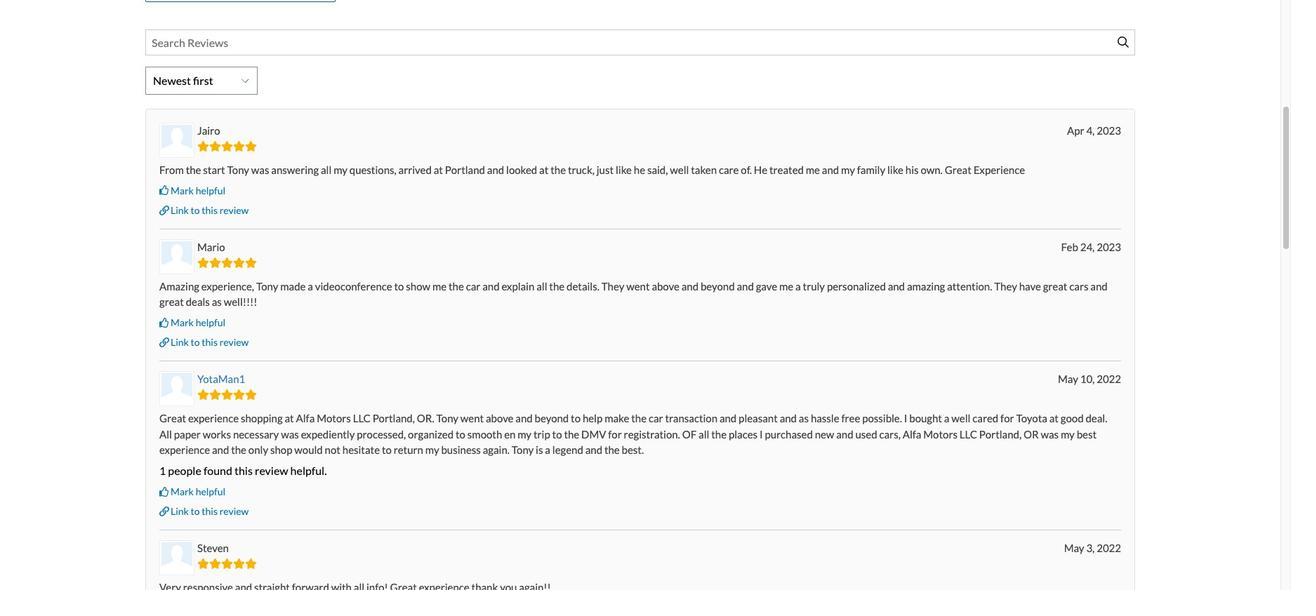 Task type: vqa. For each thing, say whether or not it's contained in the screenshot.
registration.
yes



Task type: locate. For each thing, give the bounding box(es) containing it.
link down deals
[[171, 337, 189, 349]]

0 vertical spatial link image
[[159, 206, 169, 216]]

2 horizontal spatial was
[[1041, 428, 1059, 441]]

0 vertical spatial mark helpful
[[171, 185, 226, 196]]

truly
[[803, 280, 825, 293]]

link to this review button for great experience shopping at alfa motors llc portland, or.  tony went above and   beyond to help make the car transaction and pleasant and as hassle free possible.  i   bought a well cared for toyota at good deal. all paper works necessary was expediently   processed, organized to smooth en my trip to the dmv for registration.  of all the places i   purchased new and used cars, alfa motors llc portland, or was my best experience and   the only shop would not hesitate to return my business again.  tony is a legend and the   best.
[[159, 505, 249, 519]]

helpful down deals
[[196, 317, 226, 329]]

star image
[[209, 141, 221, 152], [245, 141, 257, 152], [197, 258, 209, 268], [209, 390, 221, 401], [221, 390, 233, 401], [233, 390, 245, 401], [233, 559, 245, 570]]

1 horizontal spatial above
[[652, 280, 680, 293]]

mark helpful button
[[159, 184, 226, 198], [159, 316, 226, 330], [159, 485, 226, 499]]

me right treated
[[806, 164, 820, 176]]

1 horizontal spatial went
[[627, 280, 650, 293]]

have
[[1020, 280, 1041, 293]]

mark helpful
[[171, 185, 226, 196], [171, 317, 226, 329], [171, 486, 226, 498]]

0 vertical spatial great
[[1043, 280, 1068, 293]]

great left the "cars"
[[1043, 280, 1068, 293]]

helpful.
[[291, 464, 327, 477]]

2023 for apr 4, 2023
[[1097, 124, 1122, 137]]

great inside great experience shopping at alfa motors llc portland, or.  tony went above and   beyond to help make the car transaction and pleasant and as hassle free possible.  i   bought a well cared for toyota at good deal. all paper works necessary was expediently   processed, organized to smooth en my trip to the dmv for registration.  of all the places i   purchased new and used cars, alfa motors llc portland, or was my best experience and   the only shop would not hesitate to return my business again.  tony is a legend and the   best.
[[159, 412, 186, 425]]

a left truly
[[796, 280, 801, 293]]

i down pleasant
[[760, 428, 763, 441]]

steven image
[[162, 543, 192, 574]]

a
[[308, 280, 313, 293], [796, 280, 801, 293], [945, 412, 950, 425], [545, 444, 551, 457]]

alfa up the expediently
[[296, 412, 315, 425]]

this for experience,
[[202, 337, 218, 349]]

2 vertical spatial all
[[699, 428, 710, 441]]

1 vertical spatial above
[[486, 412, 514, 425]]

as inside great experience shopping at alfa motors llc portland, or.  tony went above and   beyond to help make the car transaction and pleasant and as hassle free possible.  i   bought a well cared for toyota at good deal. all paper works necessary was expediently   processed, organized to smooth en my trip to the dmv for registration.  of all the places i   purchased new and used cars, alfa motors llc portland, or was my best experience and   the only shop would not hesitate to return my business again.  tony is a legend and the   best.
[[799, 412, 809, 425]]

1 vertical spatial as
[[799, 412, 809, 425]]

1 vertical spatial thumbs up image
[[159, 487, 169, 497]]

1 mark helpful button from the top
[[159, 184, 226, 198]]

motors up the expediently
[[317, 412, 351, 425]]

llc
[[353, 412, 371, 425], [960, 428, 978, 441]]

review up steven
[[220, 506, 249, 518]]

link to this review up steven
[[171, 506, 249, 518]]

this for experience
[[202, 506, 218, 518]]

1 vertical spatial link to this review
[[171, 337, 249, 349]]

to right link image
[[191, 506, 200, 518]]

0 horizontal spatial well
[[670, 164, 689, 176]]

1 horizontal spatial like
[[888, 164, 904, 176]]

0 vertical spatial as
[[212, 296, 222, 308]]

deals
[[186, 296, 210, 308]]

to up "mario"
[[191, 204, 200, 216]]

made
[[280, 280, 306, 293]]

for down make
[[608, 428, 622, 441]]

a right made
[[308, 280, 313, 293]]

0 vertical spatial helpful
[[196, 185, 226, 196]]

0 vertical spatial mark
[[171, 185, 194, 196]]

0 vertical spatial beyond
[[701, 280, 735, 293]]

he
[[634, 164, 646, 176]]

went right details.
[[627, 280, 650, 293]]

went up smooth
[[461, 412, 484, 425]]

2 2022 from the top
[[1097, 542, 1122, 555]]

experience,
[[201, 280, 254, 293]]

1 mark from the top
[[171, 185, 194, 196]]

0 horizontal spatial all
[[321, 164, 332, 176]]

mark helpful down people
[[171, 486, 226, 498]]

shopping
[[241, 412, 283, 425]]

well left the cared
[[952, 412, 971, 425]]

2022
[[1097, 373, 1122, 386], [1097, 542, 1122, 555]]

a right bought
[[945, 412, 950, 425]]

star image
[[197, 141, 209, 152], [221, 141, 233, 152], [233, 141, 245, 152], [209, 258, 221, 268], [221, 258, 233, 268], [233, 258, 245, 268], [245, 258, 257, 268], [197, 390, 209, 401], [245, 390, 257, 401], [197, 559, 209, 570], [209, 559, 221, 570], [221, 559, 233, 570], [245, 559, 257, 570]]

1 vertical spatial alfa
[[903, 428, 922, 441]]

my left family
[[842, 164, 855, 176]]

1 horizontal spatial well
[[952, 412, 971, 425]]

0 horizontal spatial me
[[433, 280, 447, 293]]

at right looked on the top left of page
[[539, 164, 549, 176]]

this up yotaman1
[[202, 337, 218, 349]]

helpful
[[196, 185, 226, 196], [196, 317, 226, 329], [196, 486, 226, 498]]

from the start tony was answering all my questions, arrived at portland and looked at the truck, just like he said, well taken care of. he treated me and my family like his own. great experience
[[159, 164, 1025, 176]]

0 horizontal spatial motors
[[317, 412, 351, 425]]

all
[[321, 164, 332, 176], [537, 280, 547, 293], [699, 428, 710, 441]]

beyond
[[701, 280, 735, 293], [535, 412, 569, 425]]

mark helpful down deals
[[171, 317, 226, 329]]

link for from the start tony was answering all my questions, arrived at portland and looked at the truck, just like he said, well taken care of. he treated me and my family like his own. great experience
[[171, 204, 189, 216]]

0 horizontal spatial went
[[461, 412, 484, 425]]

0 vertical spatial went
[[627, 280, 650, 293]]

may
[[1058, 373, 1079, 386], [1065, 542, 1085, 555]]

10,
[[1081, 373, 1095, 386]]

may for may 3, 2022
[[1065, 542, 1085, 555]]

0 vertical spatial may
[[1058, 373, 1079, 386]]

2023 right '24,'
[[1097, 241, 1122, 253]]

expediently
[[301, 428, 355, 441]]

car up registration. on the bottom of page
[[649, 412, 663, 425]]

the
[[186, 164, 201, 176], [551, 164, 566, 176], [449, 280, 464, 293], [550, 280, 565, 293], [632, 412, 647, 425], [564, 428, 580, 441], [712, 428, 727, 441], [231, 444, 247, 457], [605, 444, 620, 457]]

2 horizontal spatial me
[[806, 164, 820, 176]]

2 vertical spatial link
[[171, 506, 189, 518]]

link for amazing experience, tony made a videoconference to show me the car and explain all the details. they went above and beyond and gave me a truly personalized and amazing attention. they have great cars and great deals as well!!!!
[[171, 337, 189, 349]]

great
[[945, 164, 972, 176], [159, 412, 186, 425]]

2 thumbs up image from the top
[[159, 487, 169, 497]]

0 vertical spatial link
[[171, 204, 189, 216]]

Search Reviews field
[[145, 29, 1136, 55]]

again.
[[483, 444, 510, 457]]

to up business
[[456, 428, 466, 441]]

2 link image from the top
[[159, 338, 169, 348]]

great right own.
[[945, 164, 972, 176]]

my left questions,
[[334, 164, 348, 176]]

trip
[[534, 428, 550, 441]]

review up yotaman1
[[220, 337, 249, 349]]

gave
[[756, 280, 778, 293]]

0 vertical spatial portland,
[[373, 412, 415, 425]]

my down good on the bottom
[[1061, 428, 1075, 441]]

1 2022 from the top
[[1097, 373, 1122, 386]]

2022 right 10,
[[1097, 373, 1122, 386]]

portland, up processed,
[[373, 412, 415, 425]]

thumbs up image
[[159, 318, 169, 328], [159, 487, 169, 497]]

the right show
[[449, 280, 464, 293]]

0 horizontal spatial they
[[602, 280, 625, 293]]

mario
[[197, 241, 225, 253]]

like left his at right top
[[888, 164, 904, 176]]

was up shop on the bottom
[[281, 428, 299, 441]]

1 vertical spatial well
[[952, 412, 971, 425]]

like left he
[[616, 164, 632, 176]]

0 vertical spatial 2022
[[1097, 373, 1122, 386]]

link right link image
[[171, 506, 189, 518]]

1 vertical spatial all
[[537, 280, 547, 293]]

details.
[[567, 280, 600, 293]]

3 link to this review from the top
[[171, 506, 249, 518]]

0 horizontal spatial above
[[486, 412, 514, 425]]

2 link to this review button from the top
[[159, 336, 249, 350]]

was left answering
[[251, 164, 269, 176]]

mark
[[171, 185, 194, 196], [171, 317, 194, 329], [171, 486, 194, 498]]

questions,
[[350, 164, 397, 176]]

mark helpful button for from
[[159, 184, 226, 198]]

this up "mario"
[[202, 204, 218, 216]]

hesitate
[[343, 444, 380, 457]]

may left 10,
[[1058, 373, 1079, 386]]

above
[[652, 280, 680, 293], [486, 412, 514, 425]]

1 link image from the top
[[159, 206, 169, 216]]

all inside great experience shopping at alfa motors llc portland, or.  tony went above and   beyond to help make the car transaction and pleasant and as hassle free possible.  i   bought a well cared for toyota at good deal. all paper works necessary was expediently   processed, organized to smooth en my trip to the dmv for registration.  of all the places i   purchased new and used cars, alfa motors llc portland, or was my best experience and   the only shop would not hesitate to return my business again.  tony is a legend and the   best.
[[699, 428, 710, 441]]

of.
[[741, 164, 752, 176]]

3 link from the top
[[171, 506, 189, 518]]

may for may 10, 2022
[[1058, 373, 1079, 386]]

tony inside amazing experience, tony made a videoconference to show me the car and explain all the details. they went above and beyond and gave me a truly personalized and amazing attention. they have great cars and great deals as well!!!!
[[256, 280, 278, 293]]

1 they from the left
[[602, 280, 625, 293]]

as
[[212, 296, 222, 308], [799, 412, 809, 425]]

link to this review button up "mario"
[[159, 204, 249, 218]]

great down "amazing"
[[159, 296, 184, 308]]

link down from
[[171, 204, 189, 216]]

attention.
[[948, 280, 993, 293]]

review for tony
[[220, 337, 249, 349]]

me
[[806, 164, 820, 176], [433, 280, 447, 293], [780, 280, 794, 293]]

2 link from the top
[[171, 337, 189, 349]]

me right show
[[433, 280, 447, 293]]

and
[[487, 164, 504, 176], [822, 164, 839, 176], [483, 280, 500, 293], [682, 280, 699, 293], [737, 280, 754, 293], [888, 280, 905, 293], [1091, 280, 1108, 293], [516, 412, 533, 425], [720, 412, 737, 425], [780, 412, 797, 425], [837, 428, 854, 441], [212, 444, 229, 457], [586, 444, 603, 457]]

1 like from the left
[[616, 164, 632, 176]]

1 vertical spatial mark helpful
[[171, 317, 226, 329]]

1 link to this review button from the top
[[159, 204, 249, 218]]

2 link to this review from the top
[[171, 337, 249, 349]]

went
[[627, 280, 650, 293], [461, 412, 484, 425]]

4,
[[1087, 124, 1095, 137]]

1 vertical spatial mark helpful button
[[159, 316, 226, 330]]

review down shop on the bottom
[[255, 464, 288, 477]]

link to this review up yotaman1
[[171, 337, 249, 349]]

llc down the cared
[[960, 428, 978, 441]]

1 vertical spatial link to this review button
[[159, 336, 249, 350]]

feb
[[1062, 241, 1079, 253]]

0 horizontal spatial portland,
[[373, 412, 415, 425]]

0 vertical spatial well
[[670, 164, 689, 176]]

0 horizontal spatial car
[[466, 280, 481, 293]]

2 vertical spatial link to this review
[[171, 506, 249, 518]]

0 horizontal spatial alfa
[[296, 412, 315, 425]]

2 vertical spatial helpful
[[196, 486, 226, 498]]

taken
[[691, 164, 717, 176]]

2 helpful from the top
[[196, 317, 226, 329]]

beyond up trip
[[535, 412, 569, 425]]

2 2023 from the top
[[1097, 241, 1122, 253]]

well
[[670, 164, 689, 176], [952, 412, 971, 425]]

1 vertical spatial link image
[[159, 338, 169, 348]]

mark helpful button down deals
[[159, 316, 226, 330]]

car left the explain
[[466, 280, 481, 293]]

3 link to this review button from the top
[[159, 505, 249, 519]]

me right gave
[[780, 280, 794, 293]]

1 2023 from the top
[[1097, 124, 1122, 137]]

family
[[857, 164, 886, 176]]

link
[[171, 204, 189, 216], [171, 337, 189, 349], [171, 506, 189, 518]]

0 horizontal spatial like
[[616, 164, 632, 176]]

portland,
[[373, 412, 415, 425], [980, 428, 1022, 441]]

1 vertical spatial beyond
[[535, 412, 569, 425]]

all right of
[[699, 428, 710, 441]]

alfa
[[296, 412, 315, 425], [903, 428, 922, 441]]

2 mark helpful from the top
[[171, 317, 226, 329]]

they right details.
[[602, 280, 625, 293]]

3 mark helpful button from the top
[[159, 485, 226, 499]]

review up "mario"
[[220, 204, 249, 216]]

this
[[202, 204, 218, 216], [202, 337, 218, 349], [235, 464, 253, 477], [202, 506, 218, 518]]

for right the cared
[[1001, 412, 1015, 425]]

search image
[[1118, 36, 1129, 48]]

as inside amazing experience, tony made a videoconference to show me the car and explain all the details. they went above and beyond and gave me a truly personalized and amazing attention. they have great cars and great deals as well!!!!
[[212, 296, 222, 308]]

went inside amazing experience, tony made a videoconference to show me the car and explain all the details. they went above and beyond and gave me a truly personalized and amazing attention. they have great cars and great deals as well!!!!
[[627, 280, 650, 293]]

legend
[[553, 444, 584, 457]]

review
[[220, 204, 249, 216], [220, 337, 249, 349], [255, 464, 288, 477], [220, 506, 249, 518]]

0 horizontal spatial as
[[212, 296, 222, 308]]

beyond inside amazing experience, tony made a videoconference to show me the car and explain all the details. they went above and beyond and gave me a truly personalized and amazing attention. they have great cars and great deals as well!!!!
[[701, 280, 735, 293]]

0 vertical spatial link to this review
[[171, 204, 249, 216]]

mark down deals
[[171, 317, 194, 329]]

0 horizontal spatial beyond
[[535, 412, 569, 425]]

mark for amazing
[[171, 317, 194, 329]]

link to this review button up yotaman1
[[159, 336, 249, 350]]

1 vertical spatial car
[[649, 412, 663, 425]]

mark helpful button down from
[[159, 184, 226, 198]]

1 horizontal spatial as
[[799, 412, 809, 425]]

they
[[602, 280, 625, 293], [995, 280, 1018, 293]]

the left best.
[[605, 444, 620, 457]]

1 vertical spatial 2022
[[1097, 542, 1122, 555]]

link image up yotaman1 image at bottom left
[[159, 338, 169, 348]]

not
[[325, 444, 341, 457]]

0 vertical spatial mark helpful button
[[159, 184, 226, 198]]

mark down people
[[171, 486, 194, 498]]

1 vertical spatial helpful
[[196, 317, 226, 329]]

2 vertical spatial mark helpful
[[171, 486, 226, 498]]

above inside amazing experience, tony made a videoconference to show me the car and explain all the details. they went above and beyond and gave me a truly personalized and amazing attention. they have great cars and great deals as well!!!!
[[652, 280, 680, 293]]

1 vertical spatial went
[[461, 412, 484, 425]]

1 horizontal spatial for
[[1001, 412, 1015, 425]]

1 horizontal spatial beyond
[[701, 280, 735, 293]]

0 horizontal spatial for
[[608, 428, 622, 441]]

like
[[616, 164, 632, 176], [888, 164, 904, 176]]

1 vertical spatial for
[[608, 428, 622, 441]]

as right deals
[[212, 296, 222, 308]]

1 mark helpful from the top
[[171, 185, 226, 196]]

1 vertical spatial may
[[1065, 542, 1085, 555]]

car inside great experience shopping at alfa motors llc portland, or.  tony went above and   beyond to help make the car transaction and pleasant and as hassle free possible.  i   bought a well cared for toyota at good deal. all paper works necessary was expediently   processed, organized to smooth en my trip to the dmv for registration.  of all the places i   purchased new and used cars, alfa motors llc portland, or was my best experience and   the only shop would not hesitate to return my business again.  tony is a legend and the   best.
[[649, 412, 663, 425]]

beyond inside great experience shopping at alfa motors llc portland, or.  tony went above and   beyond to help make the car transaction and pleasant and as hassle free possible.  i   bought a well cared for toyota at good deal. all paper works necessary was expediently   processed, organized to smooth en my trip to the dmv for registration.  of all the places i   purchased new and used cars, alfa motors llc portland, or was my best experience and   the only shop would not hesitate to return my business again.  tony is a legend and the   best.
[[535, 412, 569, 425]]

people
[[168, 464, 201, 477]]

1 vertical spatial link
[[171, 337, 189, 349]]

0 vertical spatial car
[[466, 280, 481, 293]]

1 horizontal spatial all
[[537, 280, 547, 293]]

0 horizontal spatial llc
[[353, 412, 371, 425]]

thumbs up image down "amazing"
[[159, 318, 169, 328]]

1 vertical spatial motors
[[924, 428, 958, 441]]

above inside great experience shopping at alfa motors llc portland, or.  tony went above and   beyond to help make the car transaction and pleasant and as hassle free possible.  i   bought a well cared for toyota at good deal. all paper works necessary was expediently   processed, organized to smooth en my trip to the dmv for registration.  of all the places i   purchased new and used cars, alfa motors llc portland, or was my best experience and   the only shop would not hesitate to return my business again.  tony is a legend and the   best.
[[486, 412, 514, 425]]

went inside great experience shopping at alfa motors llc portland, or.  tony went above and   beyond to help make the car transaction and pleasant and as hassle free possible.  i   bought a well cared for toyota at good deal. all paper works necessary was expediently   processed, organized to smooth en my trip to the dmv for registration.  of all the places i   purchased new and used cars, alfa motors llc portland, or was my best experience and   the only shop would not hesitate to return my business again.  tony is a legend and the   best.
[[461, 412, 484, 425]]

2 mark helpful button from the top
[[159, 316, 226, 330]]

motors down bought
[[924, 428, 958, 441]]

at left good on the bottom
[[1050, 412, 1059, 425]]

1 link to this review from the top
[[171, 204, 249, 216]]

all inside amazing experience, tony made a videoconference to show me the car and explain all the details. they went above and beyond and gave me a truly personalized and amazing attention. they have great cars and great deals as well!!!!
[[537, 280, 547, 293]]

great up all
[[159, 412, 186, 425]]

0 horizontal spatial i
[[760, 428, 763, 441]]

this up steven
[[202, 506, 218, 518]]

1 horizontal spatial great
[[945, 164, 972, 176]]

0 vertical spatial thumbs up image
[[159, 318, 169, 328]]

1 horizontal spatial great
[[1043, 280, 1068, 293]]

link to this review button for amazing experience, tony made a videoconference to show me the car and explain all the details. they went above and beyond and gave me a truly personalized and amazing attention. they have great cars and great deals as well!!!!
[[159, 336, 249, 350]]

best
[[1077, 428, 1097, 441]]

link to this review for experience,
[[171, 337, 249, 349]]

2 vertical spatial mark helpful button
[[159, 485, 226, 499]]

0 horizontal spatial great
[[159, 412, 186, 425]]

0 vertical spatial link to this review button
[[159, 204, 249, 218]]

1 helpful from the top
[[196, 185, 226, 196]]

beyond left gave
[[701, 280, 735, 293]]

looked
[[506, 164, 537, 176]]

thumbs up image up link image
[[159, 487, 169, 497]]

portland, down the cared
[[980, 428, 1022, 441]]

2 mark from the top
[[171, 317, 194, 329]]

0 horizontal spatial great
[[159, 296, 184, 308]]

mark helpful down start in the top of the page
[[171, 185, 226, 196]]

to left show
[[394, 280, 404, 293]]

possible.
[[863, 412, 903, 425]]

mark helpful button for amazing
[[159, 316, 226, 330]]

all right answering
[[321, 164, 332, 176]]

1 horizontal spatial portland,
[[980, 428, 1022, 441]]

link to this review button for from the start tony was answering all my questions, arrived at portland and looked at the truck, just like he said, well taken care of. he treated me and my family like his own. great experience
[[159, 204, 249, 218]]

helpful down start in the top of the page
[[196, 185, 226, 196]]

2 vertical spatial link to this review button
[[159, 505, 249, 519]]

1 link from the top
[[171, 204, 189, 216]]

from
[[159, 164, 184, 176]]

1 horizontal spatial motors
[[924, 428, 958, 441]]

1 vertical spatial great
[[159, 412, 186, 425]]

chevron down image
[[241, 76, 249, 85]]

2 vertical spatial mark
[[171, 486, 194, 498]]

experience up works
[[188, 412, 239, 425]]

mark for from
[[171, 185, 194, 196]]

purchased
[[765, 428, 813, 441]]

may 3, 2022
[[1065, 542, 1122, 555]]

tony left made
[[256, 280, 278, 293]]

at right arrived at top
[[434, 164, 443, 176]]

helpful down found
[[196, 486, 226, 498]]

link to this review button up steven
[[159, 505, 249, 519]]

to
[[191, 204, 200, 216], [394, 280, 404, 293], [191, 337, 200, 349], [571, 412, 581, 425], [456, 428, 466, 441], [552, 428, 562, 441], [382, 444, 392, 457], [191, 506, 200, 518]]

2 horizontal spatial all
[[699, 428, 710, 441]]

i left bought
[[905, 412, 908, 425]]

necessary
[[233, 428, 279, 441]]

link image
[[159, 206, 169, 216], [159, 338, 169, 348]]

the left places
[[712, 428, 727, 441]]

1 horizontal spatial they
[[995, 280, 1018, 293]]

1 horizontal spatial i
[[905, 412, 908, 425]]

1 horizontal spatial car
[[649, 412, 663, 425]]

mark helpful button down people
[[159, 485, 226, 499]]

personalized
[[827, 280, 886, 293]]

1 vertical spatial 2023
[[1097, 241, 1122, 253]]

help
[[583, 412, 603, 425]]

link image down thumbs up icon in the left of the page
[[159, 206, 169, 216]]

may left 3,
[[1065, 542, 1085, 555]]



Task type: describe. For each thing, give the bounding box(es) containing it.
dmv
[[582, 428, 606, 441]]

used
[[856, 428, 878, 441]]

1 vertical spatial i
[[760, 428, 763, 441]]

only
[[249, 444, 268, 457]]

cared
[[973, 412, 999, 425]]

link image for from the start tony was answering all my questions, arrived at portland and looked at the truck, just like he said, well taken care of. he treated me and my family like his own. great experience
[[159, 206, 169, 216]]

3 mark helpful from the top
[[171, 486, 226, 498]]

jairo image
[[162, 125, 192, 156]]

to left help
[[571, 412, 581, 425]]

link for great experience shopping at alfa motors llc portland, or.  tony went above and   beyond to help make the car transaction and pleasant and as hassle free possible.  i   bought a well cared for toyota at good deal. all paper works necessary was expediently   processed, organized to smooth en my trip to the dmv for registration.  of all the places i   purchased new and used cars, alfa motors llc portland, or was my best experience and   the only shop would not hesitate to return my business again.  tony is a legend and the   best.
[[171, 506, 189, 518]]

0 vertical spatial i
[[905, 412, 908, 425]]

good
[[1061, 412, 1084, 425]]

1 vertical spatial experience
[[159, 444, 210, 457]]

link image
[[159, 507, 169, 517]]

24,
[[1081, 241, 1095, 253]]

videoconference
[[315, 280, 392, 293]]

is
[[536, 444, 543, 457]]

0 vertical spatial motors
[[317, 412, 351, 425]]

my right en
[[518, 428, 532, 441]]

free
[[842, 412, 861, 425]]

hassle
[[811, 412, 840, 425]]

0 vertical spatial experience
[[188, 412, 239, 425]]

at right the shopping
[[285, 412, 294, 425]]

to down deals
[[191, 337, 200, 349]]

apr
[[1068, 124, 1085, 137]]

yotaman1 image
[[162, 374, 192, 405]]

amazing
[[159, 280, 199, 293]]

feb 24, 2023
[[1062, 241, 1122, 253]]

the up registration. on the bottom of page
[[632, 412, 647, 425]]

0 vertical spatial for
[[1001, 412, 1015, 425]]

1 horizontal spatial was
[[281, 428, 299, 441]]

new
[[815, 428, 835, 441]]

helpful for the
[[196, 185, 226, 196]]

amazing
[[907, 280, 946, 293]]

1 thumbs up image from the top
[[159, 318, 169, 328]]

thumbs up image
[[159, 186, 169, 196]]

to inside amazing experience, tony made a videoconference to show me the car and explain all the details. they went above and beyond and gave me a truly personalized and amazing attention. they have great cars and great deals as well!!!!
[[394, 280, 404, 293]]

tony right or.
[[437, 412, 459, 425]]

just
[[597, 164, 614, 176]]

great experience shopping at alfa motors llc portland, or.  tony went above and   beyond to help make the car transaction and pleasant and as hassle free possible.  i   bought a well cared for toyota at good deal. all paper works necessary was expediently   processed, organized to smooth en my trip to the dmv for registration.  of all the places i   purchased new and used cars, alfa motors llc portland, or was my best experience and   the only shop would not hesitate to return my business again.  tony is a legend and the   best.
[[159, 412, 1108, 457]]

or.
[[417, 412, 435, 425]]

tony left is
[[512, 444, 534, 457]]

yotaman1
[[197, 373, 245, 386]]

best.
[[622, 444, 644, 457]]

show
[[406, 280, 431, 293]]

make
[[605, 412, 630, 425]]

of
[[683, 428, 697, 441]]

return
[[394, 444, 424, 457]]

0 horizontal spatial was
[[251, 164, 269, 176]]

shop
[[270, 444, 293, 457]]

1 horizontal spatial alfa
[[903, 428, 922, 441]]

mario image
[[162, 241, 192, 272]]

apr 4, 2023
[[1068, 124, 1122, 137]]

1 vertical spatial great
[[159, 296, 184, 308]]

works
[[203, 428, 231, 441]]

review for start
[[220, 204, 249, 216]]

to right trip
[[552, 428, 562, 441]]

organized
[[408, 428, 454, 441]]

said,
[[648, 164, 668, 176]]

transaction
[[665, 412, 718, 425]]

paper
[[174, 428, 201, 441]]

places
[[729, 428, 758, 441]]

he
[[754, 164, 768, 176]]

the left only
[[231, 444, 247, 457]]

own.
[[921, 164, 943, 176]]

bought
[[910, 412, 943, 425]]

treated
[[770, 164, 804, 176]]

helpful for experience,
[[196, 317, 226, 329]]

car inside amazing experience, tony made a videoconference to show me the car and explain all the details. they went above and beyond and gave me a truly personalized and amazing attention. they have great cars and great deals as well!!!!
[[466, 280, 481, 293]]

well!!!!
[[224, 296, 257, 308]]

well inside great experience shopping at alfa motors llc portland, or.  tony went above and   beyond to help make the car transaction and pleasant and as hassle free possible.  i   bought a well cared for toyota at good deal. all paper works necessary was expediently   processed, organized to smooth en my trip to the dmv for registration.  of all the places i   purchased new and used cars, alfa motors llc portland, or was my best experience and   the only shop would not hesitate to return my business again.  tony is a legend and the   best.
[[952, 412, 971, 425]]

or
[[1024, 428, 1039, 441]]

truck,
[[568, 164, 595, 176]]

yotaman1 link
[[197, 373, 245, 386]]

cars,
[[880, 428, 901, 441]]

my down organized
[[426, 444, 439, 457]]

1
[[159, 464, 166, 477]]

experience
[[974, 164, 1025, 176]]

this for the
[[202, 204, 218, 216]]

1 vertical spatial portland,
[[980, 428, 1022, 441]]

3,
[[1087, 542, 1095, 555]]

link to this review for experience
[[171, 506, 249, 518]]

start
[[203, 164, 225, 176]]

his
[[906, 164, 919, 176]]

may 10, 2022
[[1058, 373, 1122, 386]]

this down only
[[235, 464, 253, 477]]

would
[[295, 444, 323, 457]]

toyota
[[1017, 412, 1048, 425]]

the left start in the top of the page
[[186, 164, 201, 176]]

tony right start in the top of the page
[[227, 164, 249, 176]]

1 horizontal spatial me
[[780, 280, 794, 293]]

3 mark from the top
[[171, 486, 194, 498]]

processed,
[[357, 428, 406, 441]]

3 helpful from the top
[[196, 486, 226, 498]]

en
[[504, 428, 516, 441]]

2 like from the left
[[888, 164, 904, 176]]

portland
[[445, 164, 485, 176]]

1 horizontal spatial llc
[[960, 428, 978, 441]]

pleasant
[[739, 412, 778, 425]]

mark helpful for experience,
[[171, 317, 226, 329]]

arrived
[[399, 164, 432, 176]]

business
[[441, 444, 481, 457]]

0 vertical spatial alfa
[[296, 412, 315, 425]]

2 they from the left
[[995, 280, 1018, 293]]

link image for amazing experience, tony made a videoconference to show me the car and explain all the details. they went above and beyond and gave me a truly personalized and amazing attention. they have great cars and great deals as well!!!!
[[159, 338, 169, 348]]

explain
[[502, 280, 535, 293]]

cars
[[1070, 280, 1089, 293]]

2023 for feb 24, 2023
[[1097, 241, 1122, 253]]

smooth
[[468, 428, 502, 441]]

link to this review for the
[[171, 204, 249, 216]]

amazing experience, tony made a videoconference to show me the car and explain all the details. they went above and beyond and gave me a truly personalized and amazing attention. they have great cars and great deals as well!!!!
[[159, 280, 1108, 308]]

review for shopping
[[220, 506, 249, 518]]

the left details.
[[550, 280, 565, 293]]

to down processed,
[[382, 444, 392, 457]]

all
[[159, 428, 172, 441]]

mark helpful for the
[[171, 185, 226, 196]]

steven
[[197, 542, 229, 555]]

a right is
[[545, 444, 551, 457]]

deal.
[[1086, 412, 1108, 425]]

care
[[719, 164, 739, 176]]

the up legend
[[564, 428, 580, 441]]

answering
[[271, 164, 319, 176]]

jairo
[[197, 124, 220, 137]]

0 vertical spatial all
[[321, 164, 332, 176]]

the left the 'truck,'
[[551, 164, 566, 176]]

1 people found this review helpful.
[[159, 464, 327, 477]]

found
[[204, 464, 232, 477]]

0 vertical spatial great
[[945, 164, 972, 176]]

registration.
[[624, 428, 680, 441]]

2022 for may 10, 2022
[[1097, 373, 1122, 386]]

0 vertical spatial llc
[[353, 412, 371, 425]]

2022 for may 3, 2022
[[1097, 542, 1122, 555]]



